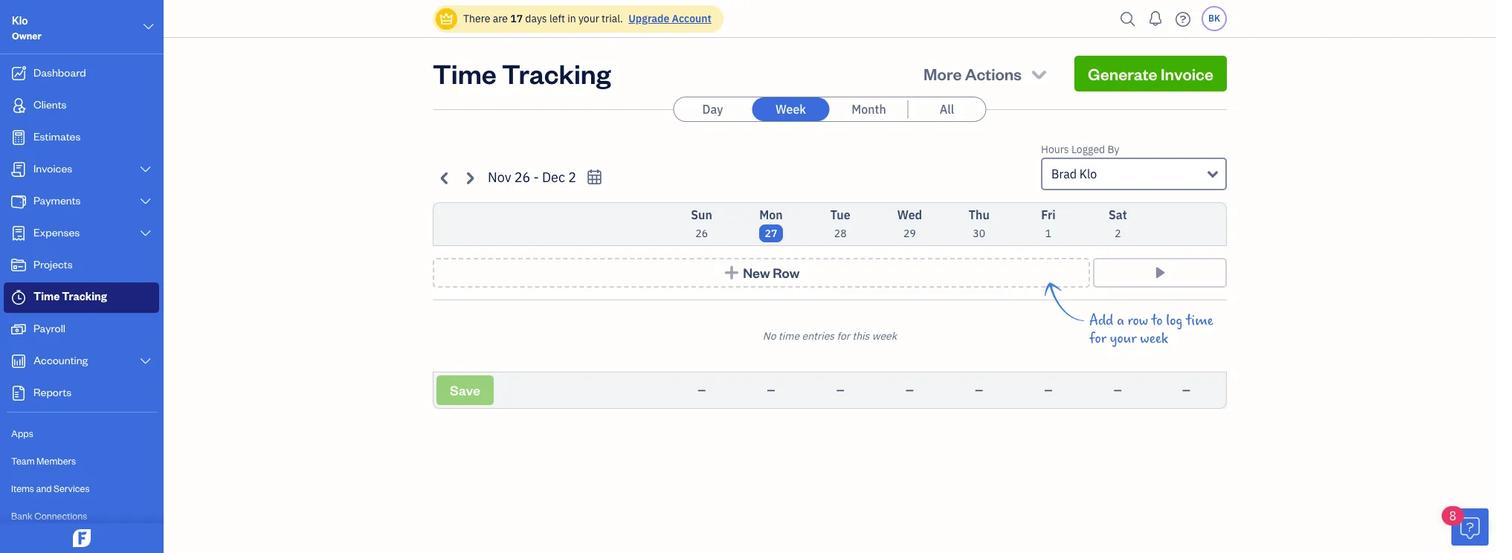 Task type: vqa. For each thing, say whether or not it's contained in the screenshot.
Day link
yes



Task type: locate. For each thing, give the bounding box(es) containing it.
1 vertical spatial chevron large down image
[[139, 196, 152, 208]]

26
[[515, 169, 531, 186], [696, 227, 708, 240]]

nov
[[488, 169, 511, 186]]

chevron large down image down 'estimates' link
[[139, 164, 152, 176]]

klo owner
[[12, 13, 41, 42]]

there are 17 days left in your trial. upgrade account
[[463, 12, 712, 25]]

chart image
[[10, 354, 28, 369]]

main element
[[0, 0, 212, 553]]

payment image
[[10, 194, 28, 209]]

crown image
[[439, 11, 455, 26]]

1 vertical spatial tracking
[[62, 289, 107, 303]]

6 — from the left
[[1045, 384, 1053, 397]]

0 vertical spatial chevron large down image
[[139, 164, 152, 176]]

tracking inside "link"
[[62, 289, 107, 303]]

left
[[550, 12, 565, 25]]

mon 27
[[760, 208, 783, 240]]

chevron large down image
[[139, 164, 152, 176], [139, 356, 152, 367]]

1 horizontal spatial 2
[[1115, 227, 1121, 240]]

2 chevron large down image from the top
[[139, 356, 152, 367]]

1 vertical spatial 2
[[1115, 227, 1121, 240]]

trial.
[[602, 12, 623, 25]]

klo right brad
[[1080, 167, 1097, 182]]

time tracking
[[433, 56, 611, 91], [33, 289, 107, 303]]

chevron large down image inside accounting link
[[139, 356, 152, 367]]

week
[[872, 330, 897, 343], [1141, 330, 1169, 347]]

add a row to log time for your week
[[1090, 312, 1214, 347]]

no time entries for this week
[[763, 330, 897, 343]]

klo inside the klo owner
[[12, 13, 28, 28]]

2 right dec
[[569, 169, 577, 186]]

1 vertical spatial your
[[1110, 330, 1137, 347]]

1 horizontal spatial your
[[1110, 330, 1137, 347]]

time
[[1187, 312, 1214, 330], [779, 330, 800, 343]]

chevron large down image for accounting
[[139, 356, 152, 367]]

freshbooks image
[[70, 530, 94, 547]]

chevron large down image down payroll link
[[139, 356, 152, 367]]

month link
[[831, 97, 908, 121]]

0 horizontal spatial 2
[[569, 169, 577, 186]]

week inside add a row to log time for your week
[[1141, 330, 1169, 347]]

0 horizontal spatial klo
[[12, 13, 28, 28]]

row
[[773, 264, 800, 281]]

time right no
[[779, 330, 800, 343]]

0 vertical spatial klo
[[12, 13, 28, 28]]

tracking down projects link
[[62, 289, 107, 303]]

1 horizontal spatial 26
[[696, 227, 708, 240]]

1 vertical spatial 26
[[696, 227, 708, 240]]

bank
[[11, 510, 33, 522]]

26 for sun
[[696, 227, 708, 240]]

time inside "link"
[[33, 289, 60, 303]]

0 horizontal spatial time
[[33, 289, 60, 303]]

1 vertical spatial klo
[[1080, 167, 1097, 182]]

1 horizontal spatial klo
[[1080, 167, 1097, 182]]

week
[[776, 102, 806, 117]]

bk button
[[1202, 6, 1227, 31]]

0 horizontal spatial time
[[779, 330, 800, 343]]

17
[[510, 12, 523, 25]]

0 horizontal spatial your
[[579, 12, 599, 25]]

estimates
[[33, 129, 81, 144]]

2 down sat
[[1115, 227, 1121, 240]]

your right in
[[579, 12, 599, 25]]

1 horizontal spatial for
[[1090, 330, 1107, 347]]

dec
[[542, 169, 565, 186]]

next week image
[[461, 169, 478, 186]]

time
[[433, 56, 497, 91], [33, 289, 60, 303]]

there
[[463, 12, 491, 25]]

owner
[[12, 30, 41, 42]]

plus image
[[723, 266, 741, 280]]

notifications image
[[1144, 4, 1168, 33]]

brad klo
[[1052, 167, 1097, 182]]

7 — from the left
[[1114, 384, 1122, 397]]

members
[[37, 455, 76, 467]]

tracking down left
[[502, 56, 611, 91]]

0 horizontal spatial 26
[[515, 169, 531, 186]]

klo up owner
[[12, 13, 28, 28]]

choose a date image
[[586, 169, 603, 186]]

1 vertical spatial time
[[33, 289, 60, 303]]

week right this
[[872, 330, 897, 343]]

chevron large down image inside invoices 'link'
[[139, 164, 152, 176]]

—
[[698, 384, 706, 397], [767, 384, 775, 397], [837, 384, 845, 397], [906, 384, 914, 397], [975, 384, 984, 397], [1045, 384, 1053, 397], [1114, 384, 1122, 397], [1183, 384, 1191, 397]]

0 vertical spatial time
[[433, 56, 497, 91]]

1 vertical spatial time tracking
[[33, 289, 107, 303]]

chevron large down image
[[142, 18, 155, 36], [139, 196, 152, 208], [139, 228, 152, 240]]

1 vertical spatial chevron large down image
[[139, 356, 152, 367]]

26 for nov
[[515, 169, 531, 186]]

time right timer icon on the left
[[33, 289, 60, 303]]

expenses link
[[4, 219, 159, 249]]

day
[[703, 102, 723, 117]]

team
[[11, 455, 35, 467]]

0 horizontal spatial time tracking
[[33, 289, 107, 303]]

week down to
[[1141, 330, 1169, 347]]

time down 'there'
[[433, 56, 497, 91]]

2 inside sat 2
[[1115, 227, 1121, 240]]

by
[[1108, 143, 1120, 156]]

4 — from the left
[[906, 384, 914, 397]]

26 left - on the left top of page
[[515, 169, 531, 186]]

8 — from the left
[[1183, 384, 1191, 397]]

chevrondown image
[[1029, 63, 1050, 84]]

items and services link
[[4, 476, 159, 502]]

invoice
[[1161, 63, 1214, 84]]

apps link
[[4, 421, 159, 447]]

0 horizontal spatial week
[[872, 330, 897, 343]]

1 chevron large down image from the top
[[139, 164, 152, 176]]

are
[[493, 12, 508, 25]]

generate invoice
[[1088, 63, 1214, 84]]

account
[[672, 12, 712, 25]]

start timer image
[[1152, 266, 1169, 280]]

time right log
[[1187, 312, 1214, 330]]

time tracking inside "link"
[[33, 289, 107, 303]]

chevron large down image for invoices
[[139, 164, 152, 176]]

0 vertical spatial 26
[[515, 169, 531, 186]]

generate invoice button
[[1075, 56, 1227, 91]]

klo
[[12, 13, 28, 28], [1080, 167, 1097, 182]]

2
[[569, 169, 577, 186], [1115, 227, 1121, 240]]

apps
[[11, 428, 33, 440]]

brad klo button
[[1041, 158, 1227, 190]]

for left this
[[837, 330, 850, 343]]

0 vertical spatial chevron large down image
[[142, 18, 155, 36]]

0 horizontal spatial tracking
[[62, 289, 107, 303]]

items
[[11, 483, 34, 495]]

invoices
[[33, 161, 72, 176]]

1 horizontal spatial time
[[1187, 312, 1214, 330]]

nov 26 - dec 2
[[488, 169, 577, 186]]

26 inside sun 26
[[696, 227, 708, 240]]

mon
[[760, 208, 783, 222]]

your down a
[[1110, 330, 1137, 347]]

more
[[924, 63, 962, 84]]

tracking
[[502, 56, 611, 91], [62, 289, 107, 303]]

clients
[[33, 97, 67, 112]]

upgrade account link
[[626, 12, 712, 25]]

fri
[[1042, 208, 1056, 222]]

26 down sun
[[696, 227, 708, 240]]

1 horizontal spatial time tracking
[[433, 56, 611, 91]]

entries
[[802, 330, 835, 343]]

28
[[834, 227, 847, 240]]

3 — from the left
[[837, 384, 845, 397]]

log
[[1167, 312, 1183, 330]]

0 vertical spatial tracking
[[502, 56, 611, 91]]

time tracking down projects link
[[33, 289, 107, 303]]

time tracking down 17
[[433, 56, 611, 91]]

2 vertical spatial chevron large down image
[[139, 228, 152, 240]]

previous week image
[[437, 169, 454, 186]]

logged
[[1072, 143, 1106, 156]]

search image
[[1117, 8, 1140, 30]]

brad
[[1052, 167, 1077, 182]]

for
[[837, 330, 850, 343], [1090, 330, 1107, 347]]

tue
[[831, 208, 851, 222]]

to
[[1152, 312, 1163, 330]]

team members
[[11, 455, 76, 467]]

project image
[[10, 258, 28, 273]]

for down add
[[1090, 330, 1107, 347]]

more actions
[[924, 63, 1022, 84]]

bk
[[1209, 13, 1221, 24]]

1 horizontal spatial week
[[1141, 330, 1169, 347]]



Task type: describe. For each thing, give the bounding box(es) containing it.
days
[[525, 12, 547, 25]]

invoices link
[[4, 155, 159, 185]]

hours
[[1041, 143, 1069, 156]]

tue 28
[[831, 208, 851, 240]]

client image
[[10, 98, 28, 113]]

time inside add a row to log time for your week
[[1187, 312, 1214, 330]]

bank connections
[[11, 510, 87, 522]]

this
[[853, 330, 870, 343]]

your inside add a row to log time for your week
[[1110, 330, 1137, 347]]

estimate image
[[10, 130, 28, 145]]

bank connections link
[[4, 504, 159, 530]]

in
[[568, 12, 576, 25]]

estimates link
[[4, 123, 159, 153]]

upgrade
[[629, 12, 670, 25]]

month
[[852, 102, 886, 117]]

chevron large down image for payments
[[139, 196, 152, 208]]

reports link
[[4, 379, 159, 409]]

connections
[[34, 510, 87, 522]]

week link
[[752, 97, 830, 121]]

and
[[36, 483, 52, 495]]

wed
[[898, 208, 923, 222]]

services
[[54, 483, 90, 495]]

go to help image
[[1172, 8, 1195, 30]]

dashboard image
[[10, 66, 28, 81]]

invoice image
[[10, 162, 28, 177]]

accounting link
[[4, 347, 159, 377]]

thu
[[969, 208, 990, 222]]

actions
[[965, 63, 1022, 84]]

clients link
[[4, 91, 159, 121]]

1
[[1046, 227, 1052, 240]]

dashboard link
[[4, 59, 159, 89]]

new
[[743, 264, 770, 281]]

new row button
[[433, 258, 1091, 288]]

all link
[[909, 97, 986, 121]]

reports
[[33, 385, 72, 399]]

sun 26
[[691, 208, 713, 240]]

hours logged by
[[1041, 143, 1120, 156]]

29
[[904, 227, 916, 240]]

payroll link
[[4, 315, 159, 345]]

team members link
[[4, 449, 159, 475]]

5 — from the left
[[975, 384, 984, 397]]

items and services
[[11, 483, 90, 495]]

wed 29
[[898, 208, 923, 240]]

1 horizontal spatial time
[[433, 56, 497, 91]]

0 vertical spatial 2
[[569, 169, 577, 186]]

money image
[[10, 322, 28, 337]]

payments
[[33, 193, 81, 208]]

chevron large down image for expenses
[[139, 228, 152, 240]]

all
[[940, 102, 955, 117]]

2 — from the left
[[767, 384, 775, 397]]

8 button
[[1442, 507, 1489, 546]]

time tracking link
[[4, 283, 159, 313]]

sat
[[1109, 208, 1127, 222]]

no
[[763, 330, 776, 343]]

payments link
[[4, 187, 159, 217]]

add
[[1090, 312, 1114, 330]]

more actions button
[[911, 56, 1063, 91]]

for inside add a row to log time for your week
[[1090, 330, 1107, 347]]

generate
[[1088, 63, 1158, 84]]

payroll
[[33, 321, 65, 335]]

1 horizontal spatial tracking
[[502, 56, 611, 91]]

sat 2
[[1109, 208, 1127, 240]]

-
[[534, 169, 539, 186]]

expense image
[[10, 226, 28, 241]]

thu 30
[[969, 208, 990, 240]]

projects link
[[4, 251, 159, 281]]

row
[[1128, 312, 1149, 330]]

report image
[[10, 386, 28, 401]]

1 — from the left
[[698, 384, 706, 397]]

day link
[[674, 97, 752, 121]]

timer image
[[10, 290, 28, 305]]

klo inside dropdown button
[[1080, 167, 1097, 182]]

fri 1
[[1042, 208, 1056, 240]]

8
[[1450, 509, 1457, 524]]

0 horizontal spatial for
[[837, 330, 850, 343]]

0 vertical spatial your
[[579, 12, 599, 25]]

30
[[973, 227, 986, 240]]

0 vertical spatial time tracking
[[433, 56, 611, 91]]

a
[[1117, 312, 1125, 330]]

resource center badge image
[[1452, 509, 1489, 546]]

sun
[[691, 208, 713, 222]]

dashboard
[[33, 65, 86, 80]]

expenses
[[33, 225, 80, 240]]

27
[[765, 227, 778, 240]]

accounting
[[33, 353, 88, 367]]

new row
[[743, 264, 800, 281]]

projects
[[33, 257, 73, 272]]



